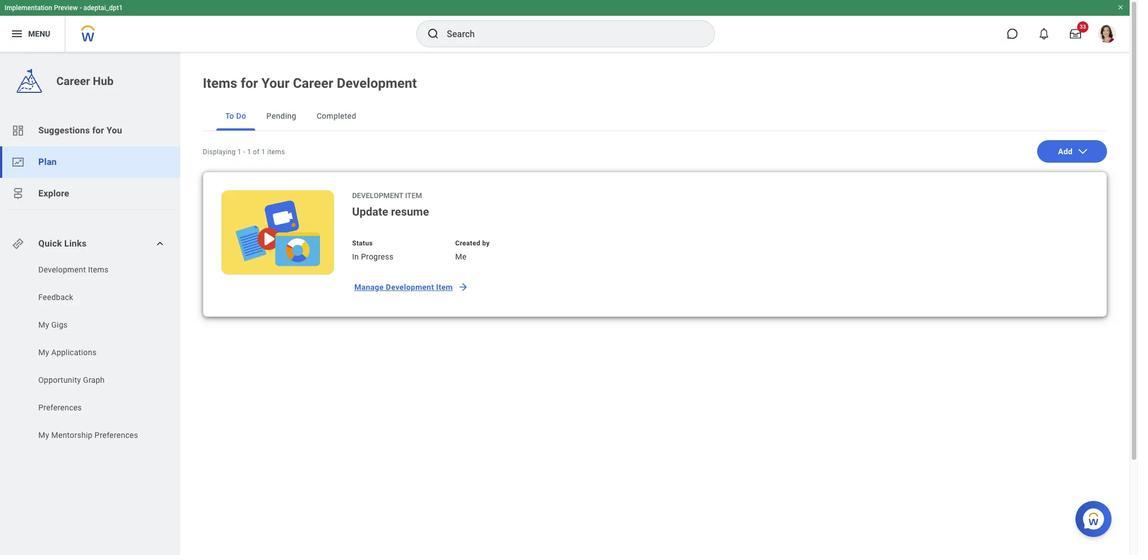 Task type: locate. For each thing, give the bounding box(es) containing it.
my for my gigs
[[38, 321, 49, 330]]

preferences down the opportunity
[[38, 404, 82, 413]]

1 vertical spatial -
[[243, 148, 245, 156]]

1 vertical spatial item
[[436, 283, 453, 292]]

pending
[[267, 112, 296, 121]]

for
[[241, 76, 258, 91], [92, 125, 104, 136]]

explore link
[[0, 178, 180, 210]]

1
[[238, 148, 242, 156], [247, 148, 251, 156], [262, 148, 266, 156]]

for left "you"
[[92, 125, 104, 136]]

manage development item button
[[348, 276, 473, 299]]

my gigs link
[[37, 320, 153, 331]]

list
[[0, 115, 180, 210], [0, 264, 180, 444]]

0 horizontal spatial career
[[56, 74, 90, 88]]

items up to
[[203, 76, 237, 91]]

my down my gigs
[[38, 348, 49, 357]]

0 vertical spatial items
[[203, 76, 237, 91]]

development up update
[[352, 192, 403, 200]]

my for my applications
[[38, 348, 49, 357]]

displaying
[[203, 148, 236, 156]]

- left of
[[243, 148, 245, 156]]

1 list from the top
[[0, 115, 180, 210]]

my
[[38, 321, 49, 330], [38, 348, 49, 357], [38, 431, 49, 440]]

implementation
[[5, 4, 52, 12]]

list containing development items
[[0, 264, 180, 444]]

0 vertical spatial list
[[0, 115, 180, 210]]

items
[[203, 76, 237, 91], [88, 265, 109, 274]]

3 my from the top
[[38, 431, 49, 440]]

1 horizontal spatial -
[[243, 148, 245, 156]]

manage
[[355, 283, 384, 292]]

status in progress
[[352, 240, 394, 262]]

3 1 from the left
[[262, 148, 266, 156]]

career right your
[[293, 76, 333, 91]]

0 horizontal spatial items
[[88, 265, 109, 274]]

item
[[405, 192, 422, 200], [436, 283, 453, 292]]

0 vertical spatial -
[[80, 4, 82, 12]]

arrow right image
[[457, 282, 469, 293]]

for left your
[[241, 76, 258, 91]]

completed
[[317, 112, 356, 121]]

item left arrow right icon
[[436, 283, 453, 292]]

close environment banner image
[[1118, 4, 1124, 11]]

item inside button
[[436, 283, 453, 292]]

implementation preview -   adeptai_dpt1
[[5, 4, 123, 12]]

0 horizontal spatial item
[[405, 192, 422, 200]]

graph
[[83, 376, 105, 385]]

preferences link
[[37, 402, 153, 414]]

0 vertical spatial for
[[241, 76, 258, 91]]

0 vertical spatial preferences
[[38, 404, 82, 413]]

your
[[262, 76, 290, 91]]

preferences down the preferences link on the left bottom
[[95, 431, 138, 440]]

2 my from the top
[[38, 348, 49, 357]]

my gigs
[[38, 321, 68, 330]]

0 horizontal spatial -
[[80, 4, 82, 12]]

- inside menu banner
[[80, 4, 82, 12]]

feedback link
[[37, 292, 153, 303]]

development right manage on the bottom left of the page
[[386, 283, 434, 292]]

for inside "link"
[[92, 125, 104, 136]]

update
[[352, 205, 388, 219]]

chevron up small image
[[154, 238, 166, 250]]

opportunity graph link
[[37, 375, 153, 386]]

my left the gigs at the bottom left of the page
[[38, 321, 49, 330]]

manage development item
[[355, 283, 453, 292]]

suggestions for you
[[38, 125, 122, 136]]

status
[[352, 240, 373, 247]]

to
[[225, 112, 234, 121]]

tab list
[[203, 101, 1107, 131]]

created by me
[[455, 240, 490, 262]]

1 vertical spatial items
[[88, 265, 109, 274]]

0 vertical spatial item
[[405, 192, 422, 200]]

adeptai_dpt1
[[83, 4, 123, 12]]

my applications
[[38, 348, 97, 357]]

my mentorship preferences link
[[37, 430, 153, 441]]

my applications link
[[37, 347, 153, 358]]

0 horizontal spatial for
[[92, 125, 104, 136]]

career left 'hub' at left
[[56, 74, 90, 88]]

1 my from the top
[[38, 321, 49, 330]]

items down quick links element
[[88, 265, 109, 274]]

onboarding home image
[[11, 156, 25, 169]]

2 vertical spatial my
[[38, 431, 49, 440]]

item up resume at the top left
[[405, 192, 422, 200]]

-
[[80, 4, 82, 12], [243, 148, 245, 156]]

career
[[56, 74, 90, 88], [293, 76, 333, 91]]

my mentorship preferences
[[38, 431, 138, 440]]

1 horizontal spatial item
[[436, 283, 453, 292]]

add
[[1058, 147, 1073, 156]]

2 list from the top
[[0, 264, 180, 444]]

1 vertical spatial list
[[0, 264, 180, 444]]

preferences
[[38, 404, 82, 413], [95, 431, 138, 440]]

1 horizontal spatial for
[[241, 76, 258, 91]]

0 vertical spatial my
[[38, 321, 49, 330]]

1 vertical spatial for
[[92, 125, 104, 136]]

1 vertical spatial my
[[38, 348, 49, 357]]

preview
[[54, 4, 78, 12]]

in
[[352, 252, 359, 262]]

items inside list
[[88, 265, 109, 274]]

development inside button
[[386, 283, 434, 292]]

menu button
[[0, 16, 65, 52]]

1 horizontal spatial 1
[[247, 148, 251, 156]]

justify image
[[10, 27, 24, 41]]

profile logan mcneil image
[[1098, 25, 1116, 45]]

0 horizontal spatial 1
[[238, 148, 242, 156]]

development
[[337, 76, 417, 91], [352, 192, 403, 200], [38, 265, 86, 274], [386, 283, 434, 292]]

my left mentorship
[[38, 431, 49, 440]]

1 vertical spatial preferences
[[95, 431, 138, 440]]

of
[[253, 148, 260, 156]]

- right preview
[[80, 4, 82, 12]]

tab list containing to do
[[203, 101, 1107, 131]]

menu banner
[[0, 0, 1130, 52]]

2 horizontal spatial 1
[[262, 148, 266, 156]]



Task type: describe. For each thing, give the bounding box(es) containing it.
for for you
[[92, 125, 104, 136]]

33
[[1080, 24, 1086, 30]]

timeline milestone image
[[11, 187, 25, 201]]

2 1 from the left
[[247, 148, 251, 156]]

1 horizontal spatial preferences
[[95, 431, 138, 440]]

resume
[[391, 205, 429, 219]]

link image
[[11, 237, 25, 251]]

for for your
[[241, 76, 258, 91]]

inbox large image
[[1070, 28, 1082, 39]]

plan link
[[0, 147, 180, 178]]

to do button
[[216, 101, 255, 131]]

1 horizontal spatial items
[[203, 76, 237, 91]]

development down quick links
[[38, 265, 86, 274]]

development items
[[38, 265, 109, 274]]

me
[[455, 252, 467, 262]]

development items link
[[37, 264, 153, 276]]

hub
[[93, 74, 114, 88]]

development up completed
[[337, 76, 417, 91]]

opportunity graph
[[38, 376, 105, 385]]

links
[[64, 238, 87, 249]]

gigs
[[51, 321, 68, 330]]

development inside "development item update resume"
[[352, 192, 403, 200]]

Search Workday  search field
[[447, 21, 692, 46]]

item inside "development item update resume"
[[405, 192, 422, 200]]

add button
[[1038, 140, 1107, 163]]

pending button
[[257, 101, 305, 131]]

created
[[455, 240, 481, 247]]

completed button
[[308, 101, 365, 131]]

progress
[[361, 252, 394, 262]]

plan
[[38, 157, 57, 167]]

career hub
[[56, 74, 114, 88]]

items for your career development
[[203, 76, 417, 91]]

displaying 1 - 1 of 1 items
[[203, 148, 285, 156]]

1 1 from the left
[[238, 148, 242, 156]]

suggestions
[[38, 125, 90, 136]]

- for adeptai_dpt1
[[80, 4, 82, 12]]

by
[[482, 240, 490, 247]]

opportunity
[[38, 376, 81, 385]]

quick
[[38, 238, 62, 249]]

quick links
[[38, 238, 87, 249]]

mentorship
[[51, 431, 93, 440]]

33 button
[[1064, 21, 1089, 46]]

explore
[[38, 188, 69, 199]]

suggestions for you link
[[0, 115, 180, 147]]

1 horizontal spatial career
[[293, 76, 333, 91]]

0 horizontal spatial preferences
[[38, 404, 82, 413]]

do
[[236, 112, 246, 121]]

- for 1
[[243, 148, 245, 156]]

chevron down image
[[1078, 146, 1089, 157]]

development item update resume
[[352, 192, 429, 219]]

my for my mentorship preferences
[[38, 431, 49, 440]]

dashboard image
[[11, 124, 25, 138]]

you
[[106, 125, 122, 136]]

list containing suggestions for you
[[0, 115, 180, 210]]

applications
[[51, 348, 97, 357]]

menu
[[28, 29, 50, 38]]

quick links element
[[11, 233, 171, 255]]

to do
[[225, 112, 246, 121]]

search image
[[427, 27, 440, 41]]

feedback
[[38, 293, 73, 302]]

items
[[267, 148, 285, 156]]

notifications large image
[[1039, 28, 1050, 39]]



Task type: vqa. For each thing, say whether or not it's contained in the screenshot.
second Annually from the top of the page
no



